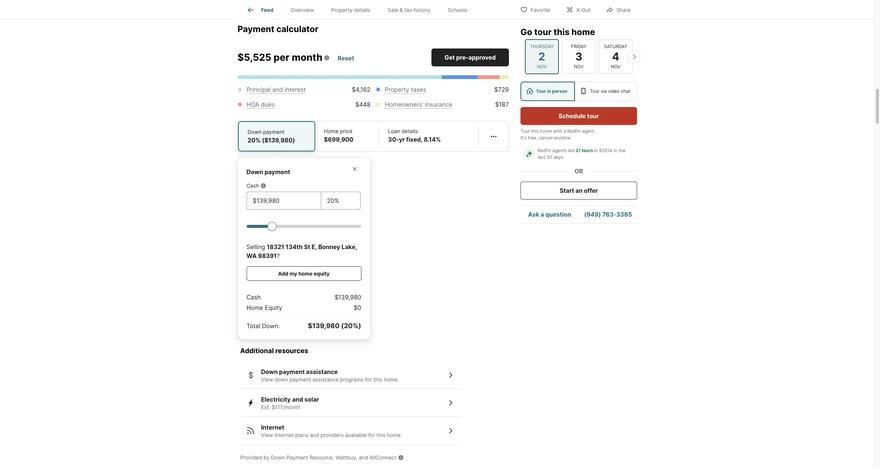 Task type: locate. For each thing, give the bounding box(es) containing it.
days
[[554, 154, 564, 160]]

list box
[[521, 82, 637, 101]]

for
[[365, 376, 372, 383], [368, 432, 375, 438]]

down up "20%"
[[248, 129, 262, 135]]

yr
[[399, 136, 405, 143]]

out
[[582, 7, 591, 13]]

down payment 20% ($139,980)
[[248, 129, 295, 144]]

and left interest
[[272, 86, 283, 93]]

in left 'the'
[[614, 148, 618, 153]]

a
[[564, 128, 566, 134], [541, 211, 544, 218]]

home inside $139,980 (20%) tooltip
[[247, 304, 263, 312]]

home inside internet view internet plans and providers available for this home
[[387, 432, 401, 438]]

home inside button
[[299, 271, 313, 277]]

payment inside $139,980 (20%) tooltip
[[265, 168, 290, 176]]

view
[[261, 376, 273, 383], [261, 432, 273, 438]]

details
[[354, 7, 371, 13], [402, 128, 418, 134]]

nov
[[537, 64, 547, 69], [574, 64, 584, 69], [611, 64, 621, 69]]

home
[[572, 27, 595, 37], [540, 128, 552, 134], [299, 271, 313, 277], [387, 432, 401, 438]]

2 horizontal spatial in
[[614, 148, 618, 153]]

1 vertical spatial property
[[385, 86, 410, 93]]

e,
[[312, 243, 317, 251]]

cash down down payment
[[247, 182, 259, 189]]

property for property details
[[331, 7, 353, 13]]

0 horizontal spatial tour
[[535, 27, 552, 37]]

payment down plans
[[287, 454, 308, 461]]

0 vertical spatial assistance
[[306, 368, 338, 375]]

0 horizontal spatial in
[[547, 88, 551, 94]]

nov down the 4
[[611, 64, 621, 69]]

redfin up last
[[538, 148, 551, 153]]

property inside tab
[[331, 7, 353, 13]]

get pre-approved button
[[432, 49, 509, 67]]

x-out button
[[560, 2, 597, 17]]

4
[[612, 50, 620, 63]]

down
[[275, 376, 288, 383]]

cash up the home equity
[[247, 294, 261, 301]]

30-
[[388, 136, 399, 143]]

($139,980)
[[262, 137, 295, 144]]

0 horizontal spatial property
[[331, 7, 353, 13]]

and up $117/month
[[292, 396, 303, 403]]

home inside "home price $699,900"
[[324, 128, 339, 134]]

in right tours
[[595, 148, 598, 153]]

down up down
[[261, 368, 278, 375]]

0 vertical spatial details
[[354, 7, 371, 13]]

wa
[[247, 252, 257, 260]]

down inside down payment assistance view down payment assistance programs for this home.
[[261, 368, 278, 375]]

assistance
[[306, 368, 338, 375], [313, 376, 339, 383]]

in left person in the top right of the page
[[547, 88, 551, 94]]

property for property taxes
[[385, 86, 410, 93]]

overview tab
[[282, 1, 323, 19]]

payment up down
[[279, 368, 305, 375]]

for inside down payment assistance view down payment assistance programs for this home.
[[365, 376, 372, 383]]

0 vertical spatial payment
[[238, 24, 275, 34]]

sale
[[388, 7, 399, 13]]

schedule tour
[[559, 112, 599, 120]]

Down Payment Slider range field
[[247, 222, 362, 231]]

1 nov from the left
[[537, 64, 547, 69]]

down down "20%"
[[247, 168, 263, 176]]

property
[[331, 7, 353, 13], [385, 86, 410, 93]]

3365
[[617, 211, 632, 218]]

1 vertical spatial $139,980
[[308, 322, 340, 330]]

1 horizontal spatial payment
[[287, 454, 308, 461]]

0 vertical spatial cash
[[247, 182, 259, 189]]

$139,980
[[335, 294, 362, 301], [308, 322, 340, 330]]

solar
[[305, 396, 319, 403]]

chat
[[621, 88, 631, 94]]

payment inside down payment 20% ($139,980)
[[263, 129, 285, 135]]

$139,980 for $139,980
[[335, 294, 362, 301]]

None button
[[525, 39, 559, 74], [562, 39, 596, 74], [599, 39, 633, 74], [525, 39, 559, 74], [562, 39, 596, 74], [599, 39, 633, 74]]

payment down ($139,980)
[[265, 168, 290, 176]]

sale & tax history tab
[[379, 1, 440, 19]]

0 vertical spatial home
[[324, 128, 339, 134]]

1 vertical spatial view
[[261, 432, 273, 438]]

0 horizontal spatial tour
[[521, 128, 530, 134]]

$139,980 left (20%)
[[308, 322, 340, 330]]

insurance
[[425, 101, 453, 108]]

cash
[[247, 182, 259, 189], [247, 294, 261, 301]]

for right programs
[[365, 376, 372, 383]]

led
[[568, 148, 575, 153]]

0 vertical spatial view
[[261, 376, 273, 383]]

nov inside friday 3 nov
[[574, 64, 584, 69]]

0 vertical spatial tour
[[535, 27, 552, 37]]

x-out
[[577, 7, 591, 13]]

$448
[[356, 101, 371, 108]]

$117/month
[[272, 404, 301, 410]]

1 vertical spatial a
[[541, 211, 544, 218]]

home up allconnect
[[387, 432, 401, 438]]

0 horizontal spatial home
[[247, 304, 263, 312]]

this left home.
[[374, 376, 383, 383]]

1 horizontal spatial home
[[324, 128, 339, 134]]

and right plans
[[310, 432, 319, 438]]

1 vertical spatial details
[[402, 128, 418, 134]]

payment for down payment
[[265, 168, 290, 176]]

1 horizontal spatial redfin
[[568, 128, 581, 134]]

nov down 3
[[574, 64, 584, 69]]

down inside down payment 20% ($139,980)
[[248, 129, 262, 135]]

or
[[575, 167, 583, 175]]

0 vertical spatial property
[[331, 7, 353, 13]]

taxes
[[411, 86, 427, 93]]

view up by
[[261, 432, 273, 438]]

last
[[538, 154, 545, 160]]

a right ask
[[541, 211, 544, 218]]

None text field
[[253, 196, 315, 205], [327, 196, 355, 205], [253, 196, 315, 205], [327, 196, 355, 205]]

this up free,
[[531, 128, 539, 134]]

1 horizontal spatial details
[[402, 128, 418, 134]]

home up total
[[247, 304, 263, 312]]

3
[[576, 50, 583, 63]]

1 horizontal spatial nov
[[574, 64, 584, 69]]

details left sale
[[354, 7, 371, 13]]

1 vertical spatial assistance
[[313, 376, 339, 383]]

tour up it's
[[521, 128, 530, 134]]

thursday 2 nov
[[530, 44, 554, 69]]

and
[[272, 86, 283, 93], [292, 396, 303, 403], [310, 432, 319, 438], [359, 454, 368, 461]]

0 horizontal spatial redfin
[[538, 148, 551, 153]]

add
[[278, 271, 289, 277]]

view inside down payment assistance view down payment assistance programs for this home.
[[261, 376, 273, 383]]

home
[[324, 128, 339, 134], [247, 304, 263, 312]]

additional
[[240, 347, 274, 355]]

0 horizontal spatial nov
[[537, 64, 547, 69]]

home for home price $699,900
[[324, 128, 339, 134]]

home right my at left
[[299, 271, 313, 277]]

$139,980 up $0
[[335, 294, 362, 301]]

payment down the feed link in the top of the page
[[238, 24, 275, 34]]

property taxes link
[[385, 86, 427, 93]]

nov inside thursday 2 nov
[[537, 64, 547, 69]]

1 vertical spatial tour
[[587, 112, 599, 120]]

home for home equity
[[247, 304, 263, 312]]

redfin
[[568, 128, 581, 134], [538, 148, 551, 153]]

details inside tab
[[354, 7, 371, 13]]

1 vertical spatial payment
[[287, 454, 308, 461]]

1 horizontal spatial property
[[385, 86, 410, 93]]

internet left plans
[[275, 432, 294, 438]]

tour left person in the top right of the page
[[536, 88, 546, 94]]

$4,162
[[352, 86, 371, 93]]

down payment assistance view down payment assistance programs for this home.
[[261, 368, 399, 383]]

payment up ($139,980)
[[263, 129, 285, 135]]

feed link
[[246, 6, 274, 15]]

8.14%
[[424, 136, 441, 143]]

calculator
[[277, 24, 319, 34]]

tab list
[[238, 0, 482, 19]]

tour left via
[[590, 88, 600, 94]]

in inside option
[[547, 88, 551, 94]]

this up allconnect
[[377, 432, 386, 438]]

1 vertical spatial cash
[[247, 294, 261, 301]]

2 nov from the left
[[574, 64, 584, 69]]

1 view from the top
[[261, 376, 273, 383]]

2 horizontal spatial tour
[[590, 88, 600, 94]]

1 horizontal spatial tour
[[587, 112, 599, 120]]

agent.
[[582, 128, 596, 134]]

this inside down payment assistance view down payment assistance programs for this home.
[[374, 376, 383, 383]]

view inside internet view internet plans and providers available for this home
[[261, 432, 273, 438]]

property details tab
[[323, 1, 379, 19]]

homeowners' insurance
[[385, 101, 453, 108]]

nov down 2
[[537, 64, 547, 69]]

plans
[[296, 432, 309, 438]]

2 view from the top
[[261, 432, 273, 438]]

loan details 30-yr fixed, 8.14%
[[388, 128, 441, 143]]

1 horizontal spatial in
[[595, 148, 598, 153]]

tour inside button
[[587, 112, 599, 120]]

1 vertical spatial redfin
[[538, 148, 551, 153]]

internet down est.
[[261, 424, 285, 431]]

a right with
[[564, 128, 566, 134]]

nov for 3
[[574, 64, 584, 69]]

payment for down payment 20% ($139,980)
[[263, 129, 285, 135]]

3 nov from the left
[[611, 64, 621, 69]]

details inside loan details 30-yr fixed, 8.14%
[[402, 128, 418, 134]]

start an offer button
[[521, 182, 637, 200]]

tour up the agent.
[[587, 112, 599, 120]]

down
[[248, 129, 262, 135], [247, 168, 263, 176], [261, 368, 278, 375], [271, 454, 285, 461]]

via
[[601, 88, 607, 94]]

0 vertical spatial for
[[365, 376, 372, 383]]

1 vertical spatial for
[[368, 432, 375, 438]]

tour via video chat
[[590, 88, 631, 94]]

in inside in the last 30 days
[[614, 148, 618, 153]]

redfin up 'anytime'
[[568, 128, 581, 134]]

redfin agents led 21 tours in 92614
[[538, 148, 613, 153]]

it's
[[521, 135, 527, 141]]

1 vertical spatial home
[[247, 304, 263, 312]]

2 horizontal spatial nov
[[611, 64, 621, 69]]

tour for tour this home with a redfin agent.
[[521, 128, 530, 134]]

home up cancel
[[540, 128, 552, 134]]

home up $699,900
[[324, 128, 339, 134]]

20%
[[248, 137, 261, 144]]

est.
[[261, 404, 270, 410]]

schools tab
[[440, 1, 476, 19]]

0 vertical spatial redfin
[[568, 128, 581, 134]]

1 cash from the top
[[247, 182, 259, 189]]

ask
[[528, 211, 539, 218]]

electricity
[[261, 396, 291, 403]]

details for property details
[[354, 7, 371, 13]]

0 horizontal spatial details
[[354, 7, 371, 13]]

view left down
[[261, 376, 273, 383]]

cancel
[[539, 135, 553, 141]]

nov inside saturday 4 nov
[[611, 64, 621, 69]]

home equity
[[247, 304, 283, 312]]

tour
[[536, 88, 546, 94], [590, 88, 600, 94], [521, 128, 530, 134]]

details up the fixed,
[[402, 128, 418, 134]]

tour up thursday
[[535, 27, 552, 37]]

1 horizontal spatial tour
[[536, 88, 546, 94]]

this
[[554, 27, 570, 37], [531, 128, 539, 134], [374, 376, 383, 383], [377, 432, 386, 438]]

equity
[[265, 304, 283, 312]]

1 horizontal spatial a
[[564, 128, 566, 134]]

payment calculator
[[238, 24, 319, 34]]

tour via video chat option
[[575, 82, 637, 101]]

for right available
[[368, 432, 375, 438]]

down inside $139,980 (20%) tooltip
[[247, 168, 263, 176]]

1 vertical spatial internet
[[275, 432, 294, 438]]

by
[[264, 454, 270, 461]]

0 vertical spatial $139,980
[[335, 294, 362, 301]]



Task type: describe. For each thing, give the bounding box(es) containing it.
bonney
[[319, 243, 341, 251]]

0 vertical spatial a
[[564, 128, 566, 134]]

reset
[[338, 54, 355, 62]]

question
[[546, 211, 571, 218]]

tour for schedule
[[587, 112, 599, 120]]

$5,525
[[238, 52, 272, 63]]

tour in person
[[536, 88, 568, 94]]

0 vertical spatial internet
[[261, 424, 285, 431]]

134th
[[286, 243, 303, 251]]

18321
[[267, 243, 284, 251]]

98391
[[258, 252, 277, 260]]

$139,980 (20%)
[[308, 322, 362, 330]]

selling
[[247, 243, 267, 251]]

pre-
[[457, 54, 469, 61]]

share
[[617, 7, 631, 13]]

$5,525 per month
[[238, 52, 323, 63]]

(949) 763-3365 link
[[584, 211, 632, 218]]

resources
[[276, 347, 309, 355]]

(20%)
[[341, 322, 362, 330]]

list box containing tour in person
[[521, 82, 637, 101]]

down payment
[[247, 168, 290, 176]]

tab list containing feed
[[238, 0, 482, 19]]

details for loan details 30-yr fixed, 8.14%
[[402, 128, 418, 134]]

saturday
[[604, 44, 628, 49]]

down for down payment assistance view down payment assistance programs for this home.
[[261, 368, 278, 375]]

tour for go
[[535, 27, 552, 37]]

tour for tour in person
[[536, 88, 546, 94]]

$187
[[496, 101, 509, 108]]

allconnect
[[370, 454, 397, 461]]

next image
[[629, 51, 640, 63]]

down for down payment 20% ($139,980)
[[248, 129, 262, 135]]

total
[[247, 322, 261, 330]]

available
[[345, 432, 367, 438]]

interest
[[285, 86, 306, 93]]

and right wattbuy,
[[359, 454, 368, 461]]

$699,900
[[324, 136, 354, 143]]

offer
[[584, 187, 598, 194]]

free,
[[528, 135, 538, 141]]

friday
[[571, 44, 587, 49]]

(949)
[[584, 211, 601, 218]]

home price $699,900
[[324, 128, 354, 143]]

tour for tour via video chat
[[590, 88, 600, 94]]

in the last 30 days
[[538, 148, 627, 160]]

and inside electricity and solar est. $117/month
[[292, 396, 303, 403]]

tour this home with a redfin agent.
[[521, 128, 596, 134]]

tour in person option
[[521, 82, 575, 101]]

$139,980 (20%) tooltip
[[238, 152, 509, 339]]

sale & tax history
[[388, 7, 431, 13]]

the
[[619, 148, 626, 153]]

and inside internet view internet plans and providers available for this home
[[310, 432, 319, 438]]

ask a question
[[528, 211, 571, 218]]

go tour this home
[[521, 27, 595, 37]]

this up thursday
[[554, 27, 570, 37]]

total down:
[[247, 322, 280, 330]]

for inside internet view internet plans and providers available for this home
[[368, 432, 375, 438]]

down right by
[[271, 454, 285, 461]]

reset button
[[338, 51, 355, 65]]

provided by down payment resource, wattbuy, and allconnect
[[240, 454, 397, 461]]

resource,
[[310, 454, 334, 461]]

video
[[608, 88, 620, 94]]

homeowners' insurance link
[[385, 101, 453, 108]]

home up friday
[[572, 27, 595, 37]]

21
[[576, 148, 581, 153]]

providers
[[321, 432, 344, 438]]

payment right down
[[290, 376, 311, 383]]

this inside internet view internet plans and providers available for this home
[[377, 432, 386, 438]]

(949) 763-3365
[[584, 211, 632, 218]]

nov for 2
[[537, 64, 547, 69]]

schedule tour button
[[521, 107, 637, 125]]

agents
[[553, 148, 567, 153]]

start
[[560, 187, 574, 194]]

x-
[[577, 7, 582, 13]]

fixed,
[[407, 136, 423, 143]]

0 horizontal spatial payment
[[238, 24, 275, 34]]

loan
[[388, 128, 400, 134]]

property taxes
[[385, 86, 427, 93]]

2 cash from the top
[[247, 294, 261, 301]]

electricity and solar est. $117/month
[[261, 396, 319, 410]]

down for down payment
[[247, 168, 263, 176]]

friday 3 nov
[[571, 44, 587, 69]]

hoa dues link
[[247, 101, 275, 108]]

with
[[554, 128, 563, 134]]

schools
[[448, 7, 468, 13]]

&
[[400, 7, 403, 13]]

$139,980 for $139,980 (20%)
[[308, 322, 340, 330]]

nov for 4
[[611, 64, 621, 69]]

additional resources
[[240, 347, 309, 355]]

principal and interest
[[247, 86, 306, 93]]

favorite
[[531, 7, 551, 13]]

payment for down payment assistance view down payment assistance programs for this home.
[[279, 368, 305, 375]]

programs
[[340, 376, 364, 383]]

history
[[414, 7, 431, 13]]

share button
[[600, 2, 637, 17]]

homeowners'
[[385, 101, 424, 108]]

$729
[[495, 86, 509, 93]]

my
[[290, 271, 297, 277]]

$0
[[354, 304, 362, 312]]

0 horizontal spatial a
[[541, 211, 544, 218]]

ask a question link
[[528, 211, 571, 218]]

it's free, cancel anytime
[[521, 135, 571, 141]]

start an offer
[[560, 187, 598, 194]]



Task type: vqa. For each thing, say whether or not it's contained in the screenshot.


